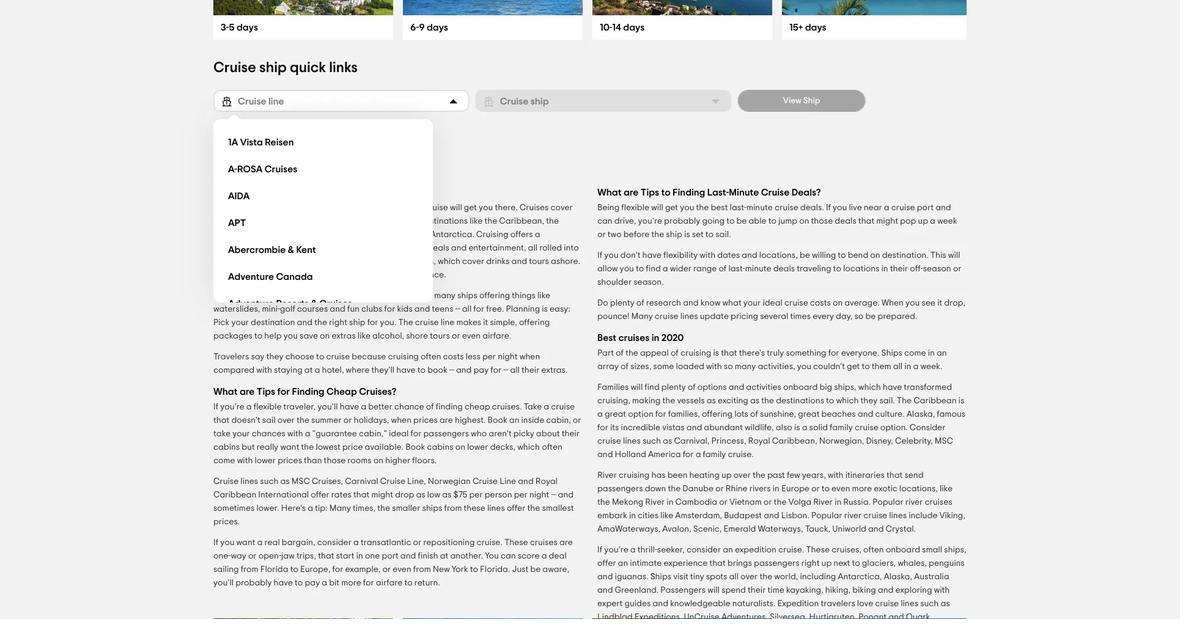Task type: describe. For each thing, give the bounding box(es) containing it.
cities
[[638, 512, 659, 520]]

in up week.
[[928, 349, 935, 358]]

as right low
[[442, 491, 451, 500]]

0 vertical spatial cruises
[[618, 333, 650, 343]]

0 horizontal spatial river
[[597, 471, 617, 480]]

or right cabin,
[[573, 416, 581, 425]]

that inside being flexible will get you the best last-minute cruise deals. if you live near a cruise port and can drive, you're probably going to be able to jump on those deals that might pop up a week or two before the ship is set to sail.
[[858, 217, 874, 226]]

a up doesn't
[[246, 403, 252, 411]]

or down 'rhine' in the right bottom of the page
[[719, 498, 728, 507]]

the up trips
[[317, 231, 330, 239]]

are,
[[400, 204, 415, 212]]

the left volga
[[774, 498, 787, 507]]

the right before
[[651, 231, 664, 239]]

for up the 'you.' at bottom left
[[384, 305, 395, 314]]

entertainment,
[[469, 244, 526, 253]]

for up the bit
[[332, 566, 343, 574]]

if inside being flexible will get you the best last-minute cruise deals. if you live near a cruise port and can drive, you're probably going to be able to jump on those deals that might pop up a week or two before the ship is set to sail.
[[826, 204, 831, 212]]

of right 'part'
[[616, 349, 624, 358]]

3-
[[221, 23, 229, 32]]

cruising inside the part of the appeal of cruising is that there's truly something for everyone. ships come in an array of sizes, some loaded with so many activities, you couldn't get to them all in a week.
[[680, 349, 711, 358]]

deals.
[[800, 204, 824, 212]]

you left live
[[833, 204, 847, 212]]

compared
[[213, 366, 254, 375]]

canada
[[276, 272, 313, 282]]

like right things
[[537, 292, 550, 300]]

of up 'vessels'
[[688, 383, 696, 392]]

russia.
[[843, 498, 871, 507]]

you inside do plenty of research and know what your ideal cruise costs on average. when you see it drop, pounce! many cruise lines update pricing several times every day, so be prepared.
[[905, 299, 920, 308]]

when inside 'travelers say they choose to cruise because cruising often costs less per night when compared with staying at a hotel, where they'll have to book -- and pay for -- all their extras.'
[[520, 353, 540, 361]]

$75
[[453, 491, 467, 500]]

experience
[[664, 559, 708, 568]]

and up carnival,
[[686, 424, 702, 432]]

your up inclusive
[[373, 244, 390, 253]]

cruise down abercrombie & kent at the left of the page
[[256, 257, 280, 266]]

of inside if you're a flexible traveler, you'll have a better chance of finding cheap cruises. take a cruise that doesn't sail over the summer or holidays, when prices are highest. book an inside cabin, or take your chances with a "guarantee cabin," ideal for passengers who aren't picky about their cabins but really want the lowest price available. book cabins on lower decks, which often come with lower prices than those rooms on higher floors.
[[426, 403, 434, 411]]

cruise. inside if you want a real bargain, consider a transatlantic or repositioning cruise. these cruises are one-way or open-jaw trips, that start in one port and finish at another. you can score a deal sailing from florida to europe, for example, or even from new york to florida. just be aware, you'll probably have to pay a bit more for airfare to return.
[[477, 539, 502, 547]]

vacations,
[[395, 257, 436, 266]]

the up 'rolled'
[[546, 217, 559, 226]]

tours inside cruises also provide a wonderful option for families, with many ships offering things like waterslides, mini-golf courses and fun clubs for kids and teens -- all for free. planning is easy: pick your destination and the right ship for you. the cruise line makes it simple, offering packages to help you save on extras like alcohol, shore tours or even airfare.
[[430, 332, 450, 341]]

itineraries
[[845, 471, 885, 480]]

everyone.
[[841, 349, 879, 358]]

offer up tip:
[[311, 491, 329, 500]]

for down clubs
[[367, 319, 378, 327]]

10-14 days link
[[600, 23, 645, 32]]

14
[[612, 23, 621, 32]]

get inside the part of the appeal of cruising is that there's truly something for everyone. ships come in an array of sizes, some loaded with so many activities, you couldn't get to them all in a week.
[[847, 363, 860, 371]]

hotel,
[[322, 366, 344, 375]]

and inside if you don't have flexibility with dates and locations, be willing to bend on destination. this will allow you to find a wider range of last-minute deals traveling to locations in their off-season or shoulder season.
[[742, 251, 757, 260]]

to right the set
[[705, 231, 714, 239]]

tiny
[[690, 573, 704, 581]]

wildlife,
[[745, 424, 774, 432]]

4 days from the left
[[805, 23, 826, 32]]

tips for to
[[641, 188, 659, 197]]

off-
[[910, 265, 923, 273]]

and inside being flexible will get you the best last-minute cruise deals. if you live near a cruise port and can drive, you're probably going to be able to jump on those deals that might pop up a week or two before the ship is set to sail.
[[936, 204, 951, 212]]

is left solid
[[794, 424, 800, 432]]

which down them
[[858, 383, 881, 392]]

1 vertical spatial book
[[405, 443, 425, 452]]

one.
[[213, 257, 230, 266]]

onboard inside families will find plenty of options and activities onboard big ships, which have transformed cruising, making the vessels as exciting as the destinations to which they sail. the caribbean is a great option for families, offering lots of sunshine, great beaches and culture. alaska, famous for its incredible vistas and abundant wildlife, also is a solid family cruise option. consider cruise lines such as carnival, princess, royal caribbean, norwegian, disney, celebrity, msc and holland america for a family cruise.
[[783, 383, 818, 392]]

the up than
[[301, 443, 314, 452]]

meals
[[426, 244, 449, 253]]

amawaterways,
[[597, 525, 660, 534]]

and right line
[[518, 478, 534, 486]]

the inside cruises also provide a wonderful option for families, with many ships offering things like waterslides, mini-golf courses and fun clubs for kids and teens -- all for free. planning is easy: pick your destination and the right ship for you. the cruise line makes it simple, offering packages to help you save on extras like alcohol, shore tours or even airfare.
[[314, 319, 327, 327]]

and up save
[[297, 319, 312, 327]]

what
[[722, 299, 741, 308]]

or down years,
[[811, 485, 820, 493]]

norwegian,
[[819, 437, 864, 446]]

if for if you're a flexible traveler, you'll have a better chance of finding cheap cruises. take a cruise that doesn't sail over the summer or holidays, when prices are highest. book an inside cabin, or take your chances with a "guarantee cabin," ideal for passengers who aren't picky about their cabins but really want the lowest price available. book cabins on lower decks, which often come with lower prices than those rooms on higher floors.
[[213, 403, 218, 411]]

for down carnival,
[[683, 451, 694, 459]]

season.
[[634, 278, 664, 287]]

it inside do plenty of research and know what your ideal cruise costs on average. when you see it drop, pounce! many cruise lines update pricing several times every day, so be prepared.
[[937, 299, 942, 308]]

consider inside if you want a real bargain, consider a transatlantic or repositioning cruise. these cruises are one-way or open-jaw trips, that start in one port and finish at another. you can score a deal sailing from florida to europe, for example, or even from new york to florida. just be aware, you'll probably have to pay a bit more for airfare to return.
[[317, 539, 352, 547]]

a down cruising,
[[597, 410, 603, 419]]

an inside the part of the appeal of cruising is that there's truly something for everyone. ships come in an array of sizes, some loaded with so many activities, you couldn't get to them all in a week.
[[937, 349, 947, 358]]

to left book
[[417, 366, 426, 375]]

finding for cheap
[[292, 387, 324, 397]]

and left the 'holland'
[[597, 451, 613, 459]]

lines inside river cruising has been heating up over the past few years, with itineraries that send passengers down the danube or rhine rivers in europe or to even more exotic locations, like the mekong river in cambodia or vietnam or the volga river in russia. popular river cruises embark in cities like amsterdam, budapest and lisbon. popular river cruise lines include viking, amawaterways, avalon, scenic, emerald waterways, tauck, uniworld and crystal.
[[889, 512, 907, 520]]

available.
[[365, 443, 404, 452]]

cruises up why take a cruise vacation?
[[265, 164, 297, 174]]

with inside 'travelers say they choose to cruise because cruising often costs less per night when compared with staying at a hotel, where they'll have to book -- and pay for -- all their extras.'
[[256, 366, 272, 375]]

and down year
[[392, 231, 408, 239]]

line,
[[407, 478, 426, 486]]

or right way
[[248, 552, 257, 561]]

cruise up jump in the right of the page
[[775, 204, 798, 212]]

families will find plenty of options and activities onboard big ships, which have transformed cruising, making the vessels as exciting as the destinations to which they sail. the caribbean is a great option for families, offering lots of sunshine, great beaches and culture. alaska, famous for its incredible vistas and abundant wildlife, also is a solid family cruise option. consider cruise lines such as carnival, princess, royal caribbean, norwegian, disney, celebrity, msc and holland america for a family cruise.
[[597, 383, 965, 459]]

array
[[597, 363, 619, 371]]

are up drive,
[[624, 188, 639, 197]]

you're for if you're a thrill-seeker, consider an expedition cruise. these cruises, often onboard small ships, offer an intimate experience that brings passengers right up next to glaciers, whales, penguins and iguanas. ships visit tiny spots all over the world, including antarctica, alaska, australia and greenland. passengers will spend their time kayaking, hiking, biking and exploring with expert guides and knowledgeable naturalists. expedition travelers love cruise lines such as lindblad expeditions, uncruise adventures, silversea, hurtigruten, ponant and 
[[604, 546, 628, 555]]

where
[[346, 366, 370, 375]]

you down don't
[[620, 265, 634, 273]]

if for if you have a place on your bucket list, chances are, a cruise will get you there. cruises cover the world, taking millions of passengers each year to destinations like the caribbean, the bahamas, alaska, europe, the mediterranean and even antarctica. cruising offers a tremendous value, with trips that include your lodging, meals and entertainment, all rolled into one. some cruise lines even offer fully inclusive vacations, which cover drinks and tours ashore. cruising means seeing the world while unpacking only once.
[[213, 204, 218, 212]]

finding for last-
[[673, 188, 705, 197]]

the left world
[[303, 271, 316, 279]]

a inside if you're a thrill-seeker, consider an expedition cruise. these cruises, often onboard small ships, offer an intimate experience that brings passengers right up next to glaciers, whales, penguins and iguanas. ships visit tiny spots all over the world, including antarctica, alaska, australia and greenland. passengers will spend their time kayaking, hiking, biking and exploring with expert guides and knowledgeable naturalists. expedition travelers love cruise lines such as lindblad expeditions, uncruise adventures, silversea, hurtigruten, ponant and
[[630, 546, 636, 555]]

a left week
[[930, 217, 935, 226]]

offer inside if you have a place on your bucket list, chances are, a cruise will get you there. cruises cover the world, taking millions of passengers each year to destinations like the caribbean, the bahamas, alaska, europe, the mediterranean and even antarctica. cruising offers a tremendous value, with trips that include your lodging, meals and entertainment, all rolled into one. some cruise lines even offer fully inclusive vacations, which cover drinks and tours ashore. cruising means seeing the world while unpacking only once.
[[322, 257, 340, 266]]

cruise up times on the right of the page
[[784, 299, 808, 308]]

of left sizes,
[[621, 363, 629, 371]]

minute
[[729, 188, 759, 197]]

offer down person
[[507, 504, 525, 513]]

lines up sometimes on the bottom left of page
[[240, 478, 258, 486]]

a up holidays,
[[361, 403, 366, 411]]

next
[[834, 559, 850, 568]]

up inside river cruising has been heating up over the past few years, with itineraries that send passengers down the danube or rhine rivers in europe or to even more exotic locations, like the mekong river in cambodia or vietnam or the volga river in russia. popular river cruises embark in cities like amsterdam, budapest and lisbon. popular river cruise lines include viking, amawaterways, avalon, scenic, emerald waterways, tauck, uniworld and crystal.
[[721, 471, 732, 480]]

the left 'vessels'
[[662, 397, 675, 405]]

part of the appeal of cruising is that there's truly something for everyone. ships come in an array of sizes, some loaded with so many activities, you couldn't get to them all in a week.
[[597, 349, 947, 371]]

deals inside being flexible will get you the best last-minute cruise deals. if you live near a cruise port and can drive, you're probably going to be able to jump on those deals that might pop up a week or two before the ship is set to sail.
[[835, 217, 856, 226]]

for left the its
[[597, 424, 608, 432]]

over inside if you're a thrill-seeker, consider an expedition cruise. these cruises, often onboard small ships, offer an intimate experience that brings passengers right up next to glaciers, whales, penguins and iguanas. ships visit tiny spots all over the world, including antarctica, alaska, australia and greenland. passengers will spend their time kayaking, hiking, biking and exploring with expert guides and knowledgeable naturalists. expedition travelers love cruise lines such as lindblad expeditions, uncruise adventures, silversea, hurtigruten, ponant and
[[740, 573, 758, 581]]

15+
[[789, 23, 803, 32]]

will inside families will find plenty of options and activities onboard big ships, which have transformed cruising, making the vessels as exciting as the destinations to which they sail. the caribbean is a great option for families, offering lots of sunshine, great beaches and culture. alaska, famous for its incredible vistas and abundant wildlife, also is a solid family cruise option. consider cruise lines such as carnival, princess, royal caribbean, norwegian, disney, celebrity, msc and holland america for a family cruise.
[[631, 383, 643, 392]]

caribbean inside families will find plenty of options and activities onboard big ships, which have transformed cruising, making the vessels as exciting as the destinations to which they sail. the caribbean is a great option for families, offering lots of sunshine, great beaches and culture. alaska, famous for its incredible vistas and abundant wildlife, also is a solid family cruise option. consider cruise lines such as carnival, princess, royal caribbean, norwegian, disney, celebrity, msc and holland america for a family cruise.
[[914, 397, 957, 405]]

finish
[[418, 552, 438, 561]]

vistas
[[662, 424, 685, 432]]

aware,
[[543, 566, 569, 574]]

line inside cruises also provide a wonderful option for families, with many ships offering things like waterslides, mini-golf courses and fun clubs for kids and teens -- all for free. planning is easy: pick your destination and the right ship for you. the cruise line makes it simple, offering packages to help you save on extras like alcohol, shore tours or even airfare.
[[441, 319, 454, 327]]

might inside cruise lines such as msc cruises, carnival cruise line, norwegian cruise line and royal caribbean international offer rates that might drop as low as $75 per person per night -- and sometimes lower. here's a tip: many times, the smaller ships from these lines offer the smallest prices.
[[371, 491, 393, 500]]

and up expert
[[597, 586, 613, 595]]

a up taking
[[258, 204, 263, 212]]

alaska, inside if you have a place on your bucket list, chances are, a cruise will get you there. cruises cover the world, taking millions of passengers each year to destinations like the caribbean, the bahamas, alaska, europe, the mediterranean and even antarctica. cruising offers a tremendous value, with trips that include your lodging, meals and entertainment, all rolled into one. some cruise lines even offer fully inclusive vacations, which cover drinks and tours ashore. cruising means seeing the world while unpacking only once.
[[254, 231, 283, 239]]

or down the rivers
[[764, 498, 772, 507]]

uncruise
[[684, 613, 720, 619]]

options
[[698, 383, 727, 392]]

such inside families will find plenty of options and activities onboard big ships, which have transformed cruising, making the vessels as exciting as the destinations to which they sail. the caribbean is a great option for families, offering lots of sunshine, great beaches and culture. alaska, famous for its incredible vistas and abundant wildlife, also is a solid family cruise option. consider cruise lines such as carnival, princess, royal caribbean, norwegian, disney, celebrity, msc and holland america for a family cruise.
[[643, 437, 661, 446]]

at inside if you want a real bargain, consider a transatlantic or repositioning cruise. these cruises are one-way or open-jaw trips, that start in one port and finish at another. you can score a deal sailing from florida to europe, for example, or even from new york to florida. just be aware, you'll probably have to pay a bit more for airfare to return.
[[440, 552, 448, 561]]

times,
[[353, 504, 376, 513]]

tremendous
[[213, 244, 260, 253]]

something
[[786, 349, 826, 358]]

and inside 'travelers say they choose to cruise because cruising often costs less per night when compared with staying at a hotel, where they'll have to book -- and pay for -- all their extras.'
[[456, 366, 472, 375]]

lines down person
[[487, 504, 505, 513]]

for up clubs
[[370, 292, 381, 300]]

cruise up 'place'
[[265, 188, 291, 197]]

and down antarctica.
[[451, 244, 467, 253]]

price
[[342, 443, 363, 452]]

as down activities
[[750, 397, 759, 405]]

season
[[923, 265, 951, 273]]

loaded
[[676, 363, 704, 371]]

or inside if you don't have flexibility with dates and locations, be willing to bend on destination. this will allow you to find a wider range of last-minute deals traveling to locations in their off-season or shoulder season.
[[953, 265, 961, 273]]

a right offers
[[535, 231, 540, 239]]

will inside if you have a place on your bucket list, chances are, a cruise will get you there. cruises cover the world, taking millions of passengers each year to destinations like the caribbean, the bahamas, alaska, europe, the mediterranean and even antarctica. cruising offers a tremendous value, with trips that include your lodging, meals and entertainment, all rolled into one. some cruise lines even offer fully inclusive vacations, which cover drinks and tours ashore. cruising means seeing the world while unpacking only once.
[[450, 204, 462, 212]]

a left real
[[257, 539, 263, 547]]

destinations inside families will find plenty of options and activities onboard big ships, which have transformed cruising, making the vessels as exciting as the destinations to which they sail. the caribbean is a great option for families, offering lots of sunshine, great beaches and culture. alaska, famous for its incredible vistas and abundant wildlife, also is a solid family cruise option. consider cruise lines such as carnival, princess, royal caribbean, norwegian, disney, celebrity, msc and holland america for a family cruise.
[[776, 397, 824, 405]]

0 horizontal spatial river
[[844, 512, 862, 520]]

for inside the part of the appeal of cruising is that there's truly something for everyone. ships come in an array of sizes, some loaded with so many activities, you couldn't get to them all in a week.
[[828, 349, 839, 358]]

the down been
[[668, 485, 681, 493]]

cruises down world
[[319, 299, 352, 309]]

1 horizontal spatial from
[[413, 566, 431, 574]]

to right going
[[726, 217, 735, 226]]

your inside cruises also provide a wonderful option for families, with many ships offering things like waterslides, mini-golf courses and fun clubs for kids and teens -- all for free. planning is easy: pick your destination and the right ship for you. the cruise line makes it simple, offering packages to help you save on extras like alcohol, shore tours or even airfare.
[[231, 319, 249, 327]]

ships, inside if you're a thrill-seeker, consider an expedition cruise. these cruises, often onboard small ships, offer an intimate experience that brings passengers right up next to glaciers, whales, penguins and iguanas. ships visit tiny spots all over the world, including antarctica, alaska, australia and greenland. passengers will spend their time kayaking, hiking, biking and exploring with expert guides and knowledgeable naturalists. expedition travelers love cruise lines such as lindblad expeditions, uncruise adventures, silversea, hurtigruten, ponant and
[[944, 546, 966, 555]]

for inside if you're a flexible traveler, you'll have a better chance of finding cheap cruises. take a cruise that doesn't sail over the summer or holidays, when prices are highest. book an inside cabin, or take your chances with a "guarantee cabin," ideal for passengers who aren't picky about their cabins but really want the lowest price available. book cabins on lower decks, which often come with lower prices than those rooms on higher floors.
[[411, 430, 422, 438]]

these
[[464, 504, 485, 513]]

plenty inside families will find plenty of options and activities onboard big ships, which have transformed cruising, making the vessels as exciting as the destinations to which they sail. the caribbean is a great option for families, offering lots of sunshine, great beaches and culture. alaska, famous for its incredible vistas and abundant wildlife, also is a solid family cruise option. consider cruise lines such as carnival, princess, royal caribbean, norwegian, disney, celebrity, msc and holland america for a family cruise.
[[661, 383, 686, 392]]

help
[[264, 332, 282, 341]]

what for what are tips to finding last-minute cruise deals?
[[597, 188, 621, 197]]

adventure for adventure canada
[[228, 272, 274, 282]]

exciting
[[718, 397, 748, 405]]

cruise up 'disney,'
[[855, 424, 878, 432]]

are down compared
[[240, 387, 255, 397]]

from inside cruise lines such as msc cruises, carnival cruise line, norwegian cruise line and royal caribbean international offer rates that might drop as low as $75 per person per night -- and sometimes lower. here's a tip: many times, the smaller ships from these lines offer the smallest prices.
[[444, 504, 462, 513]]

person
[[485, 491, 512, 500]]

passengers
[[661, 586, 706, 595]]

you're inside being flexible will get you the best last-minute cruise deals. if you live near a cruise port and can drive, you're probably going to be able to jump on those deals that might pop up a week or two before the ship is set to sail.
[[638, 217, 662, 226]]

less
[[466, 353, 480, 361]]

cruise down the its
[[597, 437, 621, 446]]

your down vacation?
[[301, 204, 319, 212]]

get inside if you have a place on your bucket list, chances are, a cruise will get you there. cruises cover the world, taking millions of passengers each year to destinations like the caribbean, the bahamas, alaska, europe, the mediterranean and even antarctica. cruising offers a tremendous value, with trips that include your lodging, meals and entertainment, all rolled into one. some cruise lines even offer fully inclusive vacations, which cover drinks and tours ashore. cruising means seeing the world while unpacking only once.
[[464, 204, 477, 212]]

3-5 days link
[[221, 23, 258, 32]]

all inside 'travelers say they choose to cruise because cruising often costs less per night when compared with staying at a hotel, where they'll have to book -- and pay for -- all their extras.'
[[510, 366, 520, 375]]

the inside if you're a thrill-seeker, consider an expedition cruise. these cruises, often onboard small ships, offer an intimate experience that brings passengers right up next to glaciers, whales, penguins and iguanas. ships visit tiny spots all over the world, including antarctica, alaska, australia and greenland. passengers will spend their time kayaking, hiking, biking and exploring with expert guides and knowledgeable naturalists. expedition travelers love cruise lines such as lindblad expeditions, uncruise adventures, silversea, hurtigruten, ponant and
[[760, 573, 772, 581]]

penguins
[[929, 559, 965, 568]]

1 vertical spatial cover
[[462, 257, 484, 266]]

also inside cruises also provide a wonderful option for families, with many ships offering things like waterslides, mini-golf courses and fun clubs for kids and teens -- all for free. planning is easy: pick your destination and the right ship for you. the cruise line makes it simple, offering packages to help you save on extras like alcohol, shore tours or even airfare.
[[244, 292, 261, 300]]

0 horizontal spatial prices
[[278, 457, 302, 465]]

to inside cruises also provide a wonderful option for families, with many ships offering things like waterslides, mini-golf courses and fun clubs for kids and teens -- all for free. planning is easy: pick your destination and the right ship for you. the cruise line makes it simple, offering packages to help you save on extras like alcohol, shore tours or even airfare.
[[254, 332, 262, 341]]

york
[[452, 566, 468, 574]]

don't
[[620, 251, 640, 260]]

week.
[[920, 363, 942, 371]]

cruise up "pop"
[[891, 204, 915, 212]]

over inside river cruising has been heating up over the past few years, with itineraries that send passengers down the danube or rhine rivers in europe or to even more exotic locations, like the mekong river in cambodia or vietnam or the volga river in russia. popular river cruises embark in cities like amsterdam, budapest and lisbon. popular river cruise lines include viking, amawaterways, avalon, scenic, emerald waterways, tauck, uniworld and crystal.
[[734, 471, 751, 480]]

a inside cruise lines such as msc cruises, carnival cruise line, norwegian cruise line and royal caribbean international offer rates that might drop as low as $75 per person per night -- and sometimes lower. here's a tip: many times, the smaller ships from these lines offer the smallest prices.
[[308, 504, 313, 513]]

have inside if you want a real bargain, consider a transatlantic or repositioning cruise. these cruises are one-way or open-jaw trips, that start in one port and finish at another. you can score a deal sailing from florida to europe, for example, or even from new york to florida. just be aware, you'll probably have to pay a bit more for airfare to return.
[[274, 579, 293, 588]]

adventure for adventure resorts & cruises
[[228, 299, 274, 309]]

the inside families will find plenty of options and activities onboard big ships, which have transformed cruising, making the vessels as exciting as the destinations to which they sail. the caribbean is a great option for families, offering lots of sunshine, great beaches and culture. alaska, famous for its incredible vistas and abundant wildlife, also is a solid family cruise option. consider cruise lines such as carnival, princess, royal caribbean, norwegian, disney, celebrity, msc and holland america for a family cruise.
[[897, 397, 912, 405]]

a left the bit
[[322, 579, 327, 588]]

such inside if you're a thrill-seeker, consider an expedition cruise. these cruises, often onboard small ships, offer an intimate experience that brings passengers right up next to glaciers, whales, penguins and iguanas. ships visit tiny spots all over the world, including antarctica, alaska, australia and greenland. passengers will spend their time kayaking, hiking, biking and exploring with expert guides and knowledgeable naturalists. expedition travelers love cruise lines such as lindblad expeditions, uncruise adventures, silversea, hurtigruten, ponant and
[[920, 600, 939, 608]]

doesn't
[[231, 416, 260, 425]]

and left "culture." at the right bottom
[[858, 410, 873, 419]]

days for 6-9 days
[[427, 23, 448, 32]]

1 horizontal spatial family
[[830, 424, 853, 432]]

as left low
[[416, 491, 425, 500]]

on inside cruises also provide a wonderful option for families, with many ships offering things like waterslides, mini-golf courses and fun clubs for kids and teens -- all for free. planning is easy: pick your destination and the right ship for you. the cruise line makes it simple, offering packages to help you save on extras like alcohol, shore tours or even airfare.
[[320, 332, 330, 341]]

solid
[[809, 424, 828, 432]]

it inside cruises also provide a wonderful option for families, with many ships offering things like waterslides, mini-golf courses and fun clubs for kids and teens -- all for free. planning is easy: pick your destination and the right ship for you. the cruise line makes it simple, offering packages to help you save on extras like alcohol, shore tours or even airfare.
[[483, 319, 488, 327]]

sail. inside being flexible will get you the best last-minute cruise deals. if you live near a cruise port and can drive, you're probably going to be able to jump on those deals that might pop up a week or two before the ship is set to sail.
[[715, 231, 731, 239]]

knowledgeable
[[670, 600, 730, 608]]

have inside families will find plenty of options and activities onboard big ships, which have transformed cruising, making the vessels as exciting as the destinations to which they sail. the caribbean is a great option for families, offering lots of sunshine, great beaches and culture. alaska, famous for its incredible vistas and abundant wildlife, also is a solid family cruise option. consider cruise lines such as carnival, princess, royal caribbean, norwegian, disney, celebrity, msc and holland america for a family cruise.
[[883, 383, 902, 392]]

willing
[[812, 251, 836, 260]]

if you have a place on your bucket list, chances are, a cruise will get you there. cruises cover the world, taking millions of passengers each year to destinations like the caribbean, the bahamas, alaska, europe, the mediterranean and even antarctica. cruising offers a tremendous value, with trips that include your lodging, meals and entertainment, all rolled into one. some cruise lines even offer fully inclusive vacations, which cover drinks and tours ashore. cruising means seeing the world while unpacking only once.
[[213, 204, 580, 279]]

of inside do plenty of research and know what your ideal cruise costs on average. when you see it drop, pounce! many cruise lines update pricing several times every day, so be prepared.
[[636, 299, 644, 308]]

like right extras
[[358, 332, 371, 341]]

1 vertical spatial &
[[311, 299, 317, 309]]

ships inside cruise lines such as msc cruises, carnival cruise line, norwegian cruise line and royal caribbean international offer rates that might drop as low as $75 per person per night -- and sometimes lower. here's a tip: many times, the smaller ships from these lines offer the smallest prices.
[[422, 504, 442, 513]]

1 horizontal spatial river
[[645, 498, 665, 507]]

to up "season."
[[636, 265, 644, 273]]

jaw
[[281, 552, 295, 561]]

only
[[406, 271, 422, 279]]

for down example,
[[363, 579, 374, 588]]

of down 2020
[[671, 349, 679, 358]]

come inside the part of the appeal of cruising is that there's truly something for everyone. ships come in an array of sizes, some loaded with so many activities, you couldn't get to them all in a week.
[[904, 349, 926, 358]]

like up avalon,
[[660, 512, 673, 520]]

expedition
[[777, 600, 819, 608]]

drop,
[[944, 299, 965, 308]]

as down options
[[707, 397, 716, 405]]

cruise inside cruises also provide a wonderful option for families, with many ships offering things like waterslides, mini-golf courses and fun clubs for kids and teens -- all for free. planning is easy: pick your destination and the right ship for you. the cruise line makes it simple, offering packages to help you save on extras like alcohol, shore tours or even airfare.
[[415, 319, 439, 327]]

to inside if you're a thrill-seeker, consider an expedition cruise. these cruises, often onboard small ships, offer an intimate experience that brings passengers right up next to glaciers, whales, penguins and iguanas. ships visit tiny spots all over the world, including antarctica, alaska, australia and greenland. passengers will spend their time kayaking, hiking, biking and exploring with expert guides and knowledgeable naturalists. expedition travelers love cruise lines such as lindblad expeditions, uncruise adventures, silversea, hurtigruten, ponant and
[[852, 559, 860, 568]]

per down line
[[514, 491, 528, 500]]

0 vertical spatial cruising
[[213, 153, 268, 168]]

every
[[813, 312, 834, 321]]

you're for if you're a flexible traveler, you'll have a better chance of finding cheap cruises. take a cruise that doesn't sail over the summer or holidays, when prices are highest. book an inside cabin, or take your chances with a "guarantee cabin," ideal for passengers who aren't picky about their cabins but really want the lowest price available. book cabins on lower decks, which often come with lower prices than those rooms on higher floors.
[[220, 403, 244, 411]]

several
[[760, 312, 788, 321]]

naturalists.
[[732, 600, 776, 608]]

6-9 days
[[410, 23, 448, 32]]

their inside 'travelers say they choose to cruise because cruising often costs less per night when compared with staying at a hotel, where they'll have to book -- and pay for -- all their extras.'
[[522, 366, 540, 375]]

6-
[[410, 23, 419, 32]]

the up the rivers
[[753, 471, 765, 480]]

if for if you're a thrill-seeker, consider an expedition cruise. these cruises, often onboard small ships, offer an intimate experience that brings passengers right up next to glaciers, whales, penguins and iguanas. ships visit tiny spots all over the world, including antarctica, alaska, australia and greenland. passengers will spend their time kayaking, hiking, biking and exploring with expert guides and knowledgeable naturalists. expedition travelers love cruise lines such as lindblad expeditions, uncruise adventures, silversea, hurtigruten, ponant and 
[[597, 546, 602, 555]]

world, inside if you're a thrill-seeker, consider an expedition cruise. these cruises, often onboard small ships, offer an intimate experience that brings passengers right up next to glaciers, whales, penguins and iguanas. ships visit tiny spots all over the world, including antarctica, alaska, australia and greenland. passengers will spend their time kayaking, hiking, biking and exploring with expert guides and knowledgeable naturalists. expedition travelers love cruise lines such as lindblad expeditions, uncruise adventures, silversea, hurtigruten, ponant and
[[774, 573, 798, 581]]

in left russia.
[[835, 498, 841, 507]]

when inside if you're a flexible traveler, you'll have a better chance of finding cheap cruises. take a cruise that doesn't sail over the summer or holidays, when prices are highest. book an inside cabin, or take your chances with a "guarantee cabin," ideal for passengers who aren't picky about their cabins but really want the lowest price available. book cabins on lower decks, which often come with lower prices than those rooms on higher floors.
[[391, 416, 411, 425]]

range
[[693, 265, 717, 273]]

an up iguanas.
[[618, 559, 628, 568]]

europe, inside if you want a real bargain, consider a transatlantic or repositioning cruise. these cruises are one-way or open-jaw trips, that start in one port and finish at another. you can score a deal sailing from florida to europe, for example, or even from new york to florida. just be aware, you'll probably have to pay a bit more for airfare to return.
[[300, 566, 330, 574]]

with inside river cruising has been heating up over the past few years, with itineraries that send passengers down the danube or rhine rivers in europe or to even more exotic locations, like the mekong river in cambodia or vietnam or the volga river in russia. popular river cruises embark in cities like amsterdam, budapest and lisbon. popular river cruise lines include viking, amawaterways, avalon, scenic, emerald waterways, tauck, uniworld and crystal.
[[828, 471, 844, 480]]

being
[[597, 204, 619, 212]]

europe, inside if you have a place on your bucket list, chances are, a cruise will get you there. cruises cover the world, taking millions of passengers each year to destinations like the caribbean, the bahamas, alaska, europe, the mediterranean and even antarctica. cruising offers a tremendous value, with trips that include your lodging, meals and entertainment, all rolled into one. some cruise lines even offer fully inclusive vacations, which cover drinks and tours ashore. cruising means seeing the world while unpacking only once.
[[285, 231, 315, 239]]

visit
[[673, 573, 688, 581]]

can inside being flexible will get you the best last-minute cruise deals. if you live near a cruise port and can drive, you're probably going to be able to jump on those deals that might pop up a week or two before the ship is set to sail.
[[597, 217, 612, 226]]

cabin,
[[546, 416, 571, 425]]

tours inside if you have a place on your bucket list, chances are, a cruise will get you there. cruises cover the world, taking millions of passengers each year to destinations like the caribbean, the bahamas, alaska, europe, the mediterranean and even antarctica. cruising offers a tremendous value, with trips that include your lodging, meals and entertainment, all rolled into one. some cruise lines even offer fully inclusive vacations, which cover drinks and tours ashore. cruising means seeing the world while unpacking only once.
[[529, 257, 549, 266]]

cruise right are,
[[424, 204, 448, 212]]

and inside if you want a real bargain, consider a transatlantic or repositioning cruise. these cruises are one-way or open-jaw trips, that start in one port and finish at another. you can score a deal sailing from florida to europe, for example, or even from new york to florida. just be aware, you'll probably have to pay a bit more for airfare to return.
[[400, 552, 416, 561]]

or up "guarantee
[[343, 416, 352, 425]]

at inside 'travelers say they choose to cruise because cruising often costs less per night when compared with staying at a hotel, where they'll have to book -- and pay for -- all their extras.'
[[304, 366, 313, 375]]

cruising,
[[597, 397, 630, 405]]

here's
[[281, 504, 306, 513]]

even up lodging,
[[410, 231, 428, 239]]

norwegian
[[428, 478, 471, 486]]

just
[[512, 566, 528, 574]]

repositioning
[[423, 539, 475, 547]]

0 horizontal spatial lower
[[255, 457, 276, 465]]

to inside if you have a place on your bucket list, chances are, a cruise will get you there. cruises cover the world, taking millions of passengers each year to destinations like the caribbean, the bahamas, alaska, europe, the mediterranean and even antarctica. cruising offers a tremendous value, with trips that include your lodging, meals and entertainment, all rolled into one. some cruise lines even offer fully inclusive vacations, which cover drinks and tours ashore. cruising means seeing the world while unpacking only once.
[[410, 217, 418, 226]]

1 horizontal spatial prices
[[413, 416, 438, 425]]

offer inside if you're a thrill-seeker, consider an expedition cruise. these cruises, often onboard small ships, offer an intimate experience that brings passengers right up next to glaciers, whales, penguins and iguanas. ships visit tiny spots all over the world, including antarctica, alaska, australia and greenland. passengers will spend their time kayaking, hiking, biking and exploring with expert guides and knowledgeable naturalists. expedition travelers love cruise lines such as lindblad expeditions, uncruise adventures, silversea, hurtigruten, ponant and
[[597, 559, 616, 568]]

and left iguanas.
[[597, 573, 613, 581]]

adventures,
[[721, 613, 768, 619]]

way
[[231, 552, 246, 561]]

even down kent
[[301, 257, 320, 266]]

1 horizontal spatial offering
[[519, 319, 550, 327]]

a inside cruises also provide a wonderful option for families, with many ships offering things like waterslides, mini-golf courses and fun clubs for kids and teens -- all for free. planning is easy: pick your destination and the right ship for you. the cruise line makes it simple, offering packages to help you save on extras like alcohol, shore tours or even airfare.
[[295, 292, 300, 300]]

the down traveler,
[[297, 416, 309, 425]]

1 horizontal spatial popular
[[873, 498, 904, 507]]

passengers inside if you're a thrill-seeker, consider an expedition cruise. these cruises, often onboard small ships, offer an intimate experience that brings passengers right up next to glaciers, whales, penguins and iguanas. ships visit tiny spots all over the world, including antarctica, alaska, australia and greenland. passengers will spend their time kayaking, hiking, biking and exploring with expert guides and knowledgeable naturalists. expedition travelers love cruise lines such as lindblad expeditions, uncruise adventures, silversea, hurtigruten, ponant and
[[754, 559, 799, 568]]

to inside river cruising has been heating up over the past few years, with itineraries that send passengers down the danube or rhine rivers in europe or to even more exotic locations, like the mekong river in cambodia or vietnam or the volga river in russia. popular river cruises embark in cities like amsterdam, budapest and lisbon. popular river cruise lines include viking, amawaterways, avalon, scenic, emerald waterways, tauck, uniworld and crystal.
[[822, 485, 830, 493]]

the left apt
[[213, 217, 226, 226]]

9
[[419, 23, 425, 32]]

a right "near"
[[884, 204, 889, 212]]

a right aida
[[257, 188, 263, 197]]

princess,
[[711, 437, 746, 446]]

airfare.
[[483, 332, 511, 341]]

incredible
[[621, 424, 660, 432]]

rhine
[[726, 485, 748, 493]]

you.
[[380, 319, 396, 327]]

all inside the part of the appeal of cruising is that there's truly something for everyone. ships come in an array of sizes, some loaded with so many activities, you couldn't get to them all in a week.
[[893, 363, 903, 371]]

in left 'cambodia'
[[667, 498, 673, 507]]

with down traveler,
[[287, 430, 303, 438]]

one-
[[213, 552, 231, 561]]

deals inside if you don't have flexibility with dates and locations, be willing to bend on destination. this will allow you to find a wider range of last-minute deals traveling to locations in their off-season or shoulder season.
[[773, 265, 795, 273]]

1 vertical spatial cruising
[[476, 231, 508, 239]]

planning
[[506, 305, 540, 314]]

with inside if you're a thrill-seeker, consider an expedition cruise. these cruises, often onboard small ships, offer an intimate experience that brings passengers right up next to glaciers, whales, penguins and iguanas. ships visit tiny spots all over the world, including antarctica, alaska, australia and greenland. passengers will spend their time kayaking, hiking, biking and exploring with expert guides and knowledgeable naturalists. expedition travelers love cruise lines such as lindblad expeditions, uncruise adventures, silversea, hurtigruten, ponant and
[[934, 586, 950, 595]]

airfare
[[376, 579, 403, 588]]

1 horizontal spatial river
[[905, 498, 923, 507]]

plenty inside do plenty of research and know what your ideal cruise costs on average. when you see it drop, pounce! many cruise lines update pricing several times every day, so be prepared.
[[610, 299, 634, 308]]

0 horizontal spatial family
[[703, 451, 726, 459]]

a left "guarantee
[[305, 430, 310, 438]]

aida
[[228, 191, 250, 201]]

on down the available.
[[373, 457, 383, 465]]

in down past
[[773, 485, 779, 493]]

as up international
[[280, 478, 290, 486]]

2 vertical spatial cruising
[[213, 271, 246, 279]]

3-5 days
[[221, 23, 258, 32]]

years,
[[802, 471, 826, 480]]

many inside cruises also provide a wonderful option for families, with many ships offering things like waterslides, mini-golf courses and fun clubs for kids and teens -- all for free. planning is easy: pick your destination and the right ship for you. the cruise line makes it simple, offering packages to help you save on extras like alcohol, shore tours or even airfare.
[[434, 292, 455, 300]]

to up hotel,
[[316, 353, 324, 361]]

that inside cruise lines such as msc cruises, carnival cruise line, norwegian cruise line and royal caribbean international offer rates that might drop as low as $75 per person per night -- and sometimes lower. here's a tip: many times, the smaller ships from these lines offer the smallest prices.
[[353, 491, 370, 500]]

caribbean inside cruise lines such as msc cruises, carnival cruise line, norwegian cruise line and royal caribbean international offer rates that might drop as low as $75 per person per night -- and sometimes lower. here's a tip: many times, the smaller ships from these lines offer the smallest prices.
[[213, 491, 256, 500]]

but
[[242, 443, 255, 452]]



Task type: vqa. For each thing, say whether or not it's contained in the screenshot.
or inside If you don't have flexibility with dates and locations, be willing to bend on destination. This will allow you to find a wider range of last-minute deals traveling to locations in their off-season or shoulder season.
yes



Task type: locate. For each thing, give the bounding box(es) containing it.
0 vertical spatial pay
[[474, 366, 489, 375]]

is inside the part of the appeal of cruising is that there's truly something for everyone. ships come in an array of sizes, some loaded with so many activities, you couldn't get to them all in a week.
[[713, 349, 719, 358]]

cruise. inside families will find plenty of options and activities onboard big ships, which have transformed cruising, making the vessels as exciting as the destinations to which they sail. the caribbean is a great option for families, offering lots of sunshine, great beaches and culture. alaska, famous for its incredible vistas and abundant wildlife, also is a solid family cruise option. consider cruise lines such as carnival, princess, royal caribbean, norwegian, disney, celebrity, msc and holland america for a family cruise.
[[728, 451, 754, 459]]

tips for for
[[257, 387, 275, 397]]

royal up smallest
[[535, 478, 558, 486]]

want up way
[[236, 539, 255, 547]]

0 horizontal spatial destinations
[[420, 217, 468, 226]]

of right lots
[[750, 410, 758, 419]]

msc
[[935, 437, 953, 446], [292, 478, 310, 486]]

cruise ship
[[500, 97, 549, 106]]

celebrity,
[[895, 437, 933, 446]]

option up fun at left
[[343, 292, 368, 300]]

prices.
[[213, 518, 240, 526]]

river down 'send'
[[905, 498, 923, 507]]

1 horizontal spatial destinations
[[776, 397, 824, 405]]

with right years,
[[828, 471, 844, 480]]

ship
[[259, 61, 287, 75], [531, 97, 549, 106], [666, 231, 682, 239], [349, 319, 365, 327]]

drinks
[[486, 257, 510, 266]]

0 vertical spatial deals
[[835, 217, 856, 226]]

of inside if you have a place on your bucket list, chances are, a cruise will get you there. cruises cover the world, taking millions of passengers each year to destinations like the caribbean, the bahamas, alaska, europe, the mediterranean and even antarctica. cruising offers a tremendous value, with trips that include your lodging, meals and entertainment, all rolled into one. some cruise lines even offer fully inclusive vacations, which cover drinks and tours ashore. cruising means seeing the world while unpacking only once.
[[311, 217, 319, 226]]

ideal
[[763, 299, 783, 308], [389, 430, 409, 438]]

more inside if you want a real bargain, consider a transatlantic or repositioning cruise. these cruises are one-way or open-jaw trips, that start in one port and finish at another. you can score a deal sailing from florida to europe, for example, or even from new york to florida. just be aware, you'll probably have to pay a bit more for airfare to return.
[[341, 579, 361, 588]]

1 horizontal spatial often
[[542, 443, 562, 452]]

onboard
[[783, 383, 818, 392], [886, 546, 920, 555]]

that
[[858, 217, 874, 226], [324, 244, 340, 253], [721, 349, 737, 358], [213, 416, 230, 425], [887, 471, 903, 480], [353, 491, 370, 500], [318, 552, 334, 561], [709, 559, 726, 568]]

cruise inside popup button
[[500, 97, 528, 106]]

0 horizontal spatial cruising
[[388, 353, 419, 361]]

1 cabins from the left
[[213, 443, 240, 452]]

a up start
[[353, 539, 359, 547]]

you'll inside if you're a flexible traveler, you'll have a better chance of finding cheap cruises. take a cruise that doesn't sail over the summer or holidays, when prices are highest. book an inside cabin, or take your chances with a "guarantee cabin," ideal for passengers who aren't picky about their cabins but really want the lowest price available. book cabins on lower decks, which often come with lower prices than those rooms on higher floors.
[[318, 403, 338, 411]]

1 horizontal spatial lower
[[467, 443, 488, 452]]

these inside if you're a thrill-seeker, consider an expedition cruise. these cruises, often onboard small ships, offer an intimate experience that brings passengers right up next to glaciers, whales, penguins and iguanas. ships visit tiny spots all over the world, including antarctica, alaska, australia and greenland. passengers will spend their time kayaking, hiking, biking and exploring with expert guides and knowledgeable naturalists. expedition travelers love cruise lines such as lindblad expeditions, uncruise adventures, silversea, hurtigruten, ponant and
[[806, 546, 830, 555]]

1 vertical spatial ideal
[[389, 430, 409, 438]]

0 horizontal spatial often
[[421, 353, 441, 361]]

0 horizontal spatial probably
[[236, 579, 272, 588]]

0 vertical spatial finding
[[673, 188, 705, 197]]

passengers up mekong
[[597, 485, 643, 493]]

place
[[265, 204, 287, 212]]

to
[[661, 188, 671, 197], [410, 217, 418, 226], [726, 217, 735, 226], [768, 217, 776, 226], [705, 231, 714, 239], [838, 251, 846, 260], [636, 265, 644, 273], [833, 265, 841, 273], [254, 332, 262, 341], [316, 353, 324, 361], [862, 363, 870, 371], [417, 366, 426, 375], [826, 397, 834, 405], [822, 485, 830, 493], [852, 559, 860, 568], [290, 566, 298, 574], [470, 566, 478, 574], [295, 579, 303, 588], [404, 579, 413, 588]]

more right the bit
[[341, 579, 361, 588]]

want inside if you're a flexible traveler, you'll have a better chance of finding cheap cruises. take a cruise that doesn't sail over the summer or holidays, when prices are highest. book an inside cabin, or take your chances with a "guarantee cabin," ideal for passengers who aren't picky about their cabins but really want the lowest price available. book cabins on lower decks, which often come with lower prices than those rooms on higher floors.
[[280, 443, 299, 452]]

ideal inside do plenty of research and know what your ideal cruise costs on average. when you see it drop, pounce! many cruise lines update pricing several times every day, so be prepared.
[[763, 299, 783, 308]]

your up pricing
[[743, 299, 761, 308]]

or left "two"
[[597, 231, 606, 239]]

to inside the part of the appeal of cruising is that there's truly something for everyone. ships come in an array of sizes, some loaded with so many activities, you couldn't get to them all in a week.
[[862, 363, 870, 371]]

ship inside being flexible will get you the best last-minute cruise deals. if you live near a cruise port and can drive, you're probably going to be able to jump on those deals that might pop up a week or two before the ship is set to sail.
[[666, 231, 682, 239]]

1 vertical spatial tours
[[430, 332, 450, 341]]

what
[[597, 188, 621, 197], [213, 387, 238, 397]]

pricing
[[731, 312, 758, 321]]

a inside the part of the appeal of cruising is that there's truly something for everyone. ships come in an array of sizes, some loaded with so many activities, you couldn't get to them all in a week.
[[913, 363, 919, 371]]

an up week.
[[937, 349, 947, 358]]

world, inside if you have a place on your bucket list, chances are, a cruise will get you there. cruises cover the world, taking millions of passengers each year to destinations like the caribbean, the bahamas, alaska, europe, the mediterranean and even antarctica. cruising offers a tremendous value, with trips that include your lodging, meals and entertainment, all rolled into one. some cruise lines even offer fully inclusive vacations, which cover drinks and tours ashore. cruising means seeing the world while unpacking only once.
[[228, 217, 252, 226]]

rooms
[[348, 457, 372, 465]]

with inside cruises also provide a wonderful option for families, with many ships offering things like waterslides, mini-golf courses and fun clubs for kids and teens -- all for free. planning is easy: pick your destination and the right ship for you. the cruise line makes it simple, offering packages to help you save on extras like alcohol, shore tours or even airfare.
[[417, 292, 432, 300]]

0 vertical spatial locations,
[[759, 251, 798, 260]]

passengers down finding
[[423, 430, 469, 438]]

families, inside cruises also provide a wonderful option for families, with many ships offering things like waterslides, mini-golf courses and fun clubs for kids and teens -- all for free. planning is easy: pick your destination and the right ship for you. the cruise line makes it simple, offering packages to help you save on extras like alcohol, shore tours or even airfare.
[[383, 292, 415, 300]]

transatlantic
[[361, 539, 411, 547]]

1 adventure from the top
[[228, 272, 274, 282]]

lines up 'seeing'
[[282, 257, 299, 266]]

alaska, inside if you're a thrill-seeker, consider an expedition cruise. these cruises, often onboard small ships, offer an intimate experience that brings passengers right up next to glaciers, whales, penguins and iguanas. ships visit tiny spots all over the world, including antarctica, alaska, australia and greenland. passengers will spend their time kayaking, hiking, biking and exploring with expert guides and knowledgeable naturalists. expedition travelers love cruise lines such as lindblad expeditions, uncruise adventures, silversea, hurtigruten, ponant and
[[884, 573, 912, 581]]

river
[[905, 498, 923, 507], [844, 512, 862, 520]]

days right 5 at the top of the page
[[237, 23, 258, 32]]

alaska, down taking
[[254, 231, 283, 239]]

the up "culture." at the right bottom
[[897, 397, 912, 405]]

to inside families will find plenty of options and activities onboard big ships, which have transformed cruising, making the vessels as exciting as the destinations to which they sail. the caribbean is a great option for families, offering lots of sunshine, great beaches and culture. alaska, famous for its incredible vistas and abundant wildlife, also is a solid family cruise option. consider cruise lines such as carnival, princess, royal caribbean, norwegian, disney, celebrity, msc and holland america for a family cruise.
[[826, 397, 834, 405]]

1 vertical spatial many
[[735, 363, 756, 371]]

the down activities
[[761, 397, 774, 405]]

1 vertical spatial pay
[[305, 579, 320, 588]]

pay inside if you want a real bargain, consider a transatlantic or repositioning cruise. these cruises are one-way or open-jaw trips, that start in one port and finish at another. you can score a deal sailing from florida to europe, for example, or even from new york to florida. just be aware, you'll probably have to pay a bit more for airfare to return.
[[305, 579, 320, 588]]

consider inside if you're a thrill-seeker, consider an expedition cruise. these cruises, often onboard small ships, offer an intimate experience that brings passengers right up next to glaciers, whales, penguins and iguanas. ships visit tiny spots all over the world, including antarctica, alaska, australia and greenland. passengers will spend their time kayaking, hiking, biking and exploring with expert guides and knowledgeable naturalists. expedition travelers love cruise lines such as lindblad expeditions, uncruise adventures, silversea, hurtigruten, ponant and
[[687, 546, 721, 555]]

port down transatlantic
[[382, 552, 398, 561]]

offer up world
[[322, 257, 340, 266]]

often
[[421, 353, 441, 361], [542, 443, 562, 452], [863, 546, 884, 555]]

get inside being flexible will get you the best last-minute cruise deals. if you live near a cruise port and can drive, you're probably going to be able to jump on those deals that might pop up a week or two before the ship is set to sail.
[[665, 204, 678, 212]]

a inside 'travelers say they choose to cruise because cruising often costs less per night when compared with staying at a hotel, where they'll have to book -- and pay for -- all their extras.'
[[315, 366, 320, 375]]

better
[[368, 403, 392, 411]]

being flexible will get you the best last-minute cruise deals. if you live near a cruise port and can drive, you're probably going to be able to jump on those deals that might pop up a week or two before the ship is set to sail.
[[597, 204, 957, 239]]

you'll inside if you want a real bargain, consider a transatlantic or repositioning cruise. these cruises are one-way or open-jaw trips, that start in one port and finish at another. you can score a deal sailing from florida to europe, for example, or even from new york to florida. just be aware, you'll probably have to pay a bit more for airfare to return.
[[213, 579, 234, 588]]

have inside 'travelers say they choose to cruise because cruising often costs less per night when compared with staying at a hotel, where they'll have to book -- and pay for -- all their extras.'
[[396, 366, 416, 375]]

0 horizontal spatial &
[[288, 245, 294, 255]]

seeker,
[[657, 546, 685, 555]]

0 horizontal spatial right
[[329, 319, 347, 327]]

1 horizontal spatial up
[[822, 559, 832, 568]]

low
[[427, 491, 440, 500]]

costs inside do plenty of research and know what your ideal cruise costs on average. when you see it drop, pounce! many cruise lines update pricing several times every day, so be prepared.
[[810, 299, 831, 308]]

all up 'cruises.'
[[510, 366, 520, 375]]

have down them
[[883, 383, 902, 392]]

are inside if you're a flexible traveler, you'll have a better chance of finding cheap cruises. take a cruise that doesn't sail over the summer or holidays, when prices are highest. book an inside cabin, or take your chances with a "guarantee cabin," ideal for passengers who aren't picky about their cabins but really want the lowest price available. book cabins on lower decks, which often come with lower prices than those rooms on higher floors.
[[440, 416, 453, 425]]

minute inside if you don't have flexibility with dates and locations, be willing to bend on destination. this will allow you to find a wider range of last-minute deals traveling to locations in their off-season or shoulder season.
[[745, 265, 771, 273]]

because
[[352, 353, 386, 361]]

1 horizontal spatial include
[[909, 512, 938, 520]]

in inside if you don't have flexibility with dates and locations, be willing to bend on destination. this will allow you to find a wider range of last-minute deals traveling to locations in their off-season or shoulder season.
[[881, 265, 888, 273]]

1 horizontal spatial the
[[897, 397, 912, 405]]

their down cabin,
[[562, 430, 580, 438]]

with left trips
[[287, 244, 303, 253]]

be inside if you don't have flexibility with dates and locations, be willing to bend on destination. this will allow you to find a wider range of last-minute deals traveling to locations in their off-season or shoulder season.
[[800, 251, 810, 260]]

0 vertical spatial prices
[[413, 416, 438, 425]]

10-14 days
[[600, 23, 645, 32]]

2 great from the left
[[798, 410, 820, 419]]

you left there. on the top of the page
[[479, 204, 493, 212]]

be inside do plenty of research and know what your ideal cruise costs on average. when you see it drop, pounce! many cruise lines update pricing several times every day, so be prepared.
[[865, 312, 876, 321]]

can right you
[[501, 552, 516, 561]]

what are tips to finding last-minute cruise deals?
[[597, 188, 821, 197]]

lines
[[282, 257, 299, 266], [680, 312, 698, 321], [623, 437, 641, 446], [240, 478, 258, 486], [487, 504, 505, 513], [889, 512, 907, 520], [901, 600, 918, 608]]

flexible
[[621, 204, 649, 212], [254, 403, 282, 411]]

with inside if you have a place on your bucket list, chances are, a cruise will get you there. cruises cover the world, taking millions of passengers each year to destinations like the caribbean, the bahamas, alaska, europe, the mediterranean and even antarctica. cruising offers a tremendous value, with trips that include your lodging, meals and entertainment, all rolled into one. some cruise lines even offer fully inclusive vacations, which cover drinks and tours ashore. cruising means seeing the world while unpacking only once.
[[287, 244, 303, 253]]

chance
[[394, 403, 424, 411]]

1a vista reisen
[[228, 138, 294, 147]]

be up traveling
[[800, 251, 810, 260]]

cruises
[[618, 333, 650, 343], [925, 498, 952, 507], [530, 539, 558, 547]]

vacation?
[[294, 188, 338, 197]]

once.
[[424, 271, 446, 279]]

you right help
[[284, 332, 298, 341]]

on inside do plenty of research and know what your ideal cruise costs on average. when you see it drop, pounce! many cruise lines update pricing several times every day, so be prepared.
[[833, 299, 843, 308]]

finding left last-
[[673, 188, 705, 197]]

want
[[280, 443, 299, 452], [236, 539, 255, 547]]

1 vertical spatial popular
[[811, 512, 842, 520]]

for
[[370, 292, 381, 300], [384, 305, 395, 314], [473, 305, 484, 314], [367, 319, 378, 327], [828, 349, 839, 358], [491, 366, 501, 375], [277, 387, 290, 397], [655, 410, 666, 419], [597, 424, 608, 432], [411, 430, 422, 438], [683, 451, 694, 459], [332, 566, 343, 574], [363, 579, 374, 588]]

1 vertical spatial alaska,
[[907, 410, 935, 419]]

15+ days
[[789, 23, 826, 32]]

if for if you want a real bargain, consider a transatlantic or repositioning cruise. these cruises are one-way or open-jaw trips, that start in one port and finish at another. you can score a deal sailing from florida to europe, for example, or even from new york to florida. just be aware, you'll probably have to pay a bit more for airfare to return.
[[213, 539, 218, 547]]

cruise down research
[[655, 312, 678, 321]]

1 vertical spatial chances
[[252, 430, 285, 438]]

1 vertical spatial more
[[341, 579, 361, 588]]

1 horizontal spatial so
[[854, 312, 864, 321]]

1 vertical spatial last-
[[728, 265, 745, 273]]

1 vertical spatial ships
[[422, 504, 442, 513]]

0 vertical spatial alaska,
[[254, 231, 283, 239]]

up right "pop"
[[918, 217, 928, 226]]

cruise
[[213, 61, 256, 75], [238, 97, 266, 106], [500, 97, 528, 106], [761, 188, 790, 197], [213, 478, 239, 486], [380, 478, 405, 486], [473, 478, 498, 486]]

1 vertical spatial right
[[801, 559, 820, 568]]

a left wider
[[663, 265, 668, 273]]

an inside if you're a flexible traveler, you'll have a better chance of finding cheap cruises. take a cruise that doesn't sail over the summer or holidays, when prices are highest. book an inside cabin, or take your chances with a "guarantee cabin," ideal for passengers who aren't picky about their cabins but really want the lowest price available. book cabins on lower decks, which often come with lower prices than those rooms on higher floors.
[[509, 416, 519, 425]]

at down choose
[[304, 366, 313, 375]]

passengers inside if you're a flexible traveler, you'll have a better chance of finding cheap cruises. take a cruise that doesn't sail over the summer or holidays, when prices are highest. book an inside cabin, or take your chances with a "guarantee cabin," ideal for passengers who aren't picky about their cabins but really want the lowest price available. book cabins on lower decks, which often come with lower prices than those rooms on higher floors.
[[423, 430, 469, 438]]

will right "being"
[[651, 204, 663, 212]]

cruising inside river cruising has been heating up over the past few years, with itineraries that send passengers down the danube or rhine rivers in europe or to even more exotic locations, like the mekong river in cambodia or vietnam or the volga river in russia. popular river cruises embark in cities like amsterdam, budapest and lisbon. popular river cruise lines include viking, amawaterways, avalon, scenic, emerald waterways, tauck, uniworld and crystal.
[[619, 471, 650, 480]]

a inside if you don't have flexibility with dates and locations, be willing to bend on destination. this will allow you to find a wider range of last-minute deals traveling to locations in their off-season or shoulder season.
[[663, 265, 668, 273]]

sail
[[262, 416, 276, 425]]

all up makes
[[462, 305, 472, 314]]

0 horizontal spatial get
[[464, 204, 477, 212]]

chances inside if you're a flexible traveler, you'll have a better chance of finding cheap cruises. take a cruise that doesn't sail over the summer or holidays, when prices are highest. book an inside cabin, or take your chances with a "guarantee cabin," ideal for passengers who aren't picky about their cabins but really want the lowest price available. book cabins on lower decks, which often come with lower prices than those rooms on higher floors.
[[252, 430, 285, 438]]

0 vertical spatial so
[[854, 312, 864, 321]]

0 horizontal spatial cabins
[[213, 443, 240, 452]]

1 horizontal spatial get
[[665, 204, 678, 212]]

extras
[[332, 332, 356, 341]]

so inside do plenty of research and know what your ideal cruise costs on average. when you see it drop, pounce! many cruise lines update pricing several times every day, so be prepared.
[[854, 312, 864, 321]]

have right don't
[[642, 251, 662, 260]]

1 horizontal spatial pay
[[474, 366, 489, 375]]

1 horizontal spatial those
[[811, 217, 833, 226]]

biking
[[852, 586, 876, 595]]

0 vertical spatial last-
[[730, 204, 747, 212]]

ship inside popup button
[[531, 97, 549, 106]]

or up airfare
[[382, 566, 391, 574]]

lines inside do plenty of research and know what your ideal cruise costs on average. when you see it drop, pounce! many cruise lines update pricing several times every day, so be prepared.
[[680, 312, 698, 321]]

1 horizontal spatial tips
[[641, 188, 659, 197]]

0 vertical spatial the
[[398, 319, 413, 327]]

1 vertical spatial families,
[[668, 410, 700, 419]]

that inside if you're a flexible traveler, you'll have a better chance of finding cheap cruises. take a cruise that doesn't sail over the summer or holidays, when prices are highest. book an inside cabin, or take your chances with a "guarantee cabin," ideal for passengers who aren't picky about their cabins but really want the lowest price available. book cabins on lower decks, which often come with lower prices than those rooms on higher floors.
[[213, 416, 230, 425]]

1 horizontal spatial take
[[235, 188, 255, 197]]

all inside cruises also provide a wonderful option for families, with many ships offering things like waterslides, mini-golf courses and fun clubs for kids and teens -- all for free. planning is easy: pick your destination and the right ship for you. the cruise line makes it simple, offering packages to help you save on extras like alcohol, shore tours or even airfare.
[[462, 305, 472, 314]]

it right see
[[937, 299, 942, 308]]

even inside cruises also provide a wonderful option for families, with many ships offering things like waterslides, mini-golf courses and fun clubs for kids and teens -- all for free. planning is easy: pick your destination and the right ship for you. the cruise line makes it simple, offering packages to help you save on extras like alcohol, shore tours or even airfare.
[[462, 332, 481, 341]]

tips up before
[[641, 188, 659, 197]]

that inside river cruising has been heating up over the past few years, with itineraries that send passengers down the danube or rhine rivers in europe or to even more exotic locations, like the mekong river in cambodia or vietnam or the volga river in russia. popular river cruises embark in cities like amsterdam, budapest and lisbon. popular river cruise lines include viking, amawaterways, avalon, scenic, emerald waterways, tauck, uniworld and crystal.
[[887, 471, 903, 480]]

option.
[[880, 424, 908, 432]]

vista
[[240, 138, 263, 147]]

of inside if you don't have flexibility with dates and locations, be willing to bend on destination. this will allow you to find a wider range of last-minute deals traveling to locations in their off-season or shoulder season.
[[719, 265, 727, 273]]

days for 10-14 days
[[623, 23, 645, 32]]

0 vertical spatial option
[[343, 292, 368, 300]]

5
[[229, 23, 235, 32]]

royal down wildlife,
[[748, 437, 770, 446]]

0 vertical spatial night
[[498, 353, 518, 361]]

cruises also provide a wonderful option for families, with many ships offering things like waterslides, mini-golf courses and fun clubs for kids and teens -- all for free. planning is easy: pick your destination and the right ship for you. the cruise line makes it simple, offering packages to help you save on extras like alcohol, shore tours or even airfare.
[[213, 292, 570, 341]]

probably up the set
[[664, 217, 700, 226]]

often inside if you're a flexible traveler, you'll have a better chance of finding cheap cruises. take a cruise that doesn't sail over the summer or holidays, when prices are highest. book an inside cabin, or take your chances with a "guarantee cabin," ideal for passengers who aren't picky about their cabins but really want the lowest price available. book cabins on lower decks, which often come with lower prices than those rooms on higher floors.
[[542, 443, 562, 452]]

if down compared
[[213, 403, 218, 411]]

a right take
[[544, 403, 549, 411]]

locations, inside river cruising has been heating up over the past few years, with itineraries that send passengers down the danube or rhine rivers in europe or to even more exotic locations, like the mekong river in cambodia or vietnam or the volga river in russia. popular river cruises embark in cities like amsterdam, budapest and lisbon. popular river cruise lines include viking, amawaterways, avalon, scenic, emerald waterways, tauck, uniworld and crystal.
[[899, 485, 938, 493]]

flexibility
[[663, 251, 698, 260]]

minute up do plenty of research and know what your ideal cruise costs on average. when you see it drop, pounce! many cruise lines update pricing several times every day, so be prepared. on the right of page
[[745, 265, 771, 273]]

2 horizontal spatial such
[[920, 600, 939, 608]]

deals
[[835, 217, 856, 226], [773, 265, 795, 273]]

ships
[[457, 292, 477, 300], [422, 504, 442, 513]]

many inside cruise lines such as msc cruises, carnival cruise line, norwegian cruise line and royal caribbean international offer rates that might drop as low as $75 per person per night -- and sometimes lower. here's a tip: many times, the smaller ships from these lines offer the smallest prices.
[[329, 504, 351, 513]]

you down why
[[220, 204, 234, 212]]

cruise up hotel,
[[326, 353, 350, 361]]

see
[[922, 299, 935, 308]]

a left deal
[[542, 552, 547, 561]]

0 vertical spatial flexible
[[621, 204, 649, 212]]

whales,
[[898, 559, 927, 568]]

such inside cruise lines such as msc cruises, carnival cruise line, norwegian cruise line and royal caribbean international offer rates that might drop as low as $75 per person per night -- and sometimes lower. here's a tip: many times, the smaller ships from these lines offer the smallest prices.
[[260, 478, 278, 486]]

0 vertical spatial you'll
[[318, 403, 338, 411]]

1 horizontal spatial many
[[735, 363, 756, 371]]

free.
[[486, 305, 504, 314]]

list,
[[349, 204, 362, 212]]

river up "uniworld"
[[844, 512, 862, 520]]

0 horizontal spatial sail.
[[715, 231, 731, 239]]

1 vertical spatial find
[[645, 383, 660, 392]]

down
[[645, 485, 666, 493]]

chances up the each at the top left of page
[[364, 204, 398, 212]]

0 vertical spatial europe,
[[285, 231, 315, 239]]

0 horizontal spatial more
[[341, 579, 361, 588]]

consider
[[317, 539, 352, 547], [687, 546, 721, 555]]

on inside being flexible will get you the best last-minute cruise deals. if you live near a cruise port and can drive, you're probably going to be able to jump on those deals that might pop up a week or two before the ship is set to sail.
[[799, 217, 809, 226]]

& left kent
[[288, 245, 294, 255]]

1 vertical spatial sail.
[[879, 397, 895, 405]]

1 horizontal spatial ideal
[[763, 299, 783, 308]]

days right 14
[[623, 23, 645, 32]]

1 horizontal spatial probably
[[664, 217, 700, 226]]

you're up doesn't
[[220, 403, 244, 411]]

1 horizontal spatial great
[[798, 410, 820, 419]]

to left return.
[[404, 579, 413, 588]]

is inside cruises also provide a wonderful option for families, with many ships offering things like waterslides, mini-golf courses and fun clubs for kids and teens -- all for free. planning is easy: pick your destination and the right ship for you. the cruise line makes it simple, offering packages to help you save on extras like alcohol, shore tours or even airfare.
[[542, 305, 548, 314]]

0 vertical spatial right
[[329, 319, 347, 327]]

1 vertical spatial flexible
[[254, 403, 282, 411]]

0 vertical spatial sail.
[[715, 231, 731, 239]]

that inside the part of the appeal of cruising is that there's truly something for everyone. ships come in an array of sizes, some loaded with so many activities, you couldn't get to them all in a week.
[[721, 349, 737, 358]]

2 vertical spatial alaska,
[[884, 573, 912, 581]]

bargain,
[[282, 539, 315, 547]]

cruises up viking,
[[925, 498, 952, 507]]

than
[[304, 457, 322, 465]]

can down "being"
[[597, 217, 612, 226]]

even inside if you want a real bargain, consider a transatlantic or repositioning cruise. these cruises are one-way or open-jaw trips, that start in one port and finish at another. you can score a deal sailing from florida to europe, for example, or even from new york to florida. just be aware, you'll probably have to pay a bit more for airfare to return.
[[393, 566, 411, 574]]

and right the biking
[[878, 586, 894, 595]]

even up russia.
[[832, 485, 850, 493]]

0 horizontal spatial flexible
[[254, 403, 282, 411]]

night inside cruise lines such as msc cruises, carnival cruise line, norwegian cruise line and royal caribbean international offer rates that might drop as low as $75 per person per night -- and sometimes lower. here's a tip: many times, the smaller ships from these lines offer the smallest prices.
[[529, 491, 549, 500]]

which up beaches
[[836, 397, 859, 405]]

night
[[498, 353, 518, 361], [529, 491, 549, 500]]

to left "bend"
[[838, 251, 846, 260]]

1 horizontal spatial when
[[520, 353, 540, 361]]

cheap
[[327, 387, 357, 397]]

they inside families will find plenty of options and activities onboard big ships, which have transformed cruising, making the vessels as exciting as the destinations to which they sail. the caribbean is a great option for families, offering lots of sunshine, great beaches and culture. alaska, famous for its incredible vistas and abundant wildlife, also is a solid family cruise option. consider cruise lines such as carnival, princess, royal caribbean, norwegian, disney, celebrity, msc and holland america for a family cruise.
[[861, 397, 878, 405]]

all inside if you're a thrill-seeker, consider an expedition cruise. these cruises, often onboard small ships, offer an intimate experience that brings passengers right up next to glaciers, whales, penguins and iguanas. ships visit tiny spots all over the world, including antarctica, alaska, australia and greenland. passengers will spend their time kayaking, hiking, biking and exploring with expert guides and knowledgeable naturalists. expedition travelers love cruise lines such as lindblad expeditions, uncruise adventures, silversea, hurtigruten, ponant and
[[729, 573, 739, 581]]

and left fun at left
[[330, 305, 345, 314]]

a left hotel,
[[315, 366, 320, 375]]

their inside if you're a thrill-seeker, consider an expedition cruise. these cruises, often onboard small ships, offer an intimate experience that brings passengers right up next to glaciers, whales, penguins and iguanas. ships visit tiny spots all over the world, including antarctica, alaska, australia and greenland. passengers will spend their time kayaking, hiking, biking and exploring with expert guides and knowledgeable naturalists. expedition travelers love cruise lines such as lindblad expeditions, uncruise adventures, silversea, hurtigruten, ponant and
[[748, 586, 766, 595]]

1 horizontal spatial onboard
[[886, 546, 920, 555]]

0 vertical spatial such
[[643, 437, 661, 446]]

lines inside if you have a place on your bucket list, chances are, a cruise will get you there. cruises cover the world, taking millions of passengers each year to destinations like the caribbean, the bahamas, alaska, europe, the mediterranean and even antarctica. cruising offers a tremendous value, with trips that include your lodging, meals and entertainment, all rolled into one. some cruise lines even offer fully inclusive vacations, which cover drinks and tours ashore. cruising means seeing the world while unpacking only once.
[[282, 257, 299, 266]]

plenty up 'vessels'
[[661, 383, 686, 392]]

which inside if you're a flexible traveler, you'll have a better chance of finding cheap cruises. take a cruise that doesn't sail over the summer or holidays, when prices are highest. book an inside cabin, or take your chances with a "guarantee cabin," ideal for passengers who aren't picky about their cabins but really want the lowest price available. book cabins on lower decks, which often come with lower prices than those rooms on higher floors.
[[517, 443, 540, 452]]

they inside 'travelers say they choose to cruise because cruising often costs less per night when compared with staying at a hotel, where they'll have to book -- and pay for -- all their extras.'
[[266, 353, 283, 361]]

which down meals
[[438, 257, 460, 266]]

a left solid
[[802, 424, 807, 432]]

if you don't have flexibility with dates and locations, be willing to bend on destination. this will allow you to find a wider range of last-minute deals traveling to locations in their off-season or shoulder season.
[[597, 251, 961, 287]]

0 vertical spatial those
[[811, 217, 833, 226]]

what for what are tips for finding cheap cruises?
[[213, 387, 238, 397]]

1 vertical spatial probably
[[236, 579, 272, 588]]

1 days from the left
[[237, 23, 258, 32]]

1 horizontal spatial locations,
[[899, 485, 938, 493]]

port inside if you want a real bargain, consider a transatlantic or repositioning cruise. these cruises are one-way or open-jaw trips, that start in one port and finish at another. you can score a deal sailing from florida to europe, for example, or even from new york to florida. just be aware, you'll probably have to pay a bit more for airfare to return.
[[382, 552, 398, 561]]

2 adventure from the top
[[228, 299, 274, 309]]

also down sunshine,
[[776, 424, 792, 432]]

their inside if you're a flexible traveler, you'll have a better chance of finding cheap cruises. take a cruise that doesn't sail over the summer or holidays, when prices are highest. book an inside cabin, or take your chances with a "guarantee cabin," ideal for passengers who aren't picky about their cabins but really want the lowest price available. book cabins on lower decks, which often come with lower prices than those rooms on higher floors.
[[562, 430, 580, 438]]

deal
[[549, 552, 567, 561]]

danube
[[683, 485, 714, 493]]

hiking,
[[825, 586, 851, 595]]

1 horizontal spatial you'll
[[318, 403, 338, 411]]

3 days from the left
[[623, 23, 645, 32]]

1 vertical spatial you're
[[220, 403, 244, 411]]

list box containing 1a vista reisen
[[213, 119, 433, 317]]

ponant
[[859, 613, 887, 619]]

travelers say they choose to cruise because cruising often costs less per night when compared with staying at a hotel, where they'll have to book -- and pay for -- all their extras.
[[213, 353, 568, 375]]

over inside if you're a flexible traveler, you'll have a better chance of finding cheap cruises. take a cruise that doesn't sail over the summer or holidays, when prices are highest. book an inside cabin, or take your chances with a "guarantee cabin," ideal for passengers who aren't picky about their cabins but really want the lowest price available. book cabins on lower decks, which often come with lower prices than those rooms on higher floors.
[[277, 416, 295, 425]]

rolled
[[539, 244, 562, 253]]

new
[[433, 566, 450, 574]]

if for if you don't have flexibility with dates and locations, be willing to bend on destination. this will allow you to find a wider range of last-minute deals traveling to locations in their off-season or shoulder season.
[[597, 251, 602, 260]]

0 horizontal spatial offering
[[479, 292, 510, 300]]

america
[[648, 451, 681, 459]]

kids
[[397, 305, 413, 314]]

cover up into in the left of the page
[[551, 204, 573, 212]]

rivers
[[749, 485, 771, 493]]

have inside if you have a place on your bucket list, chances are, a cruise will get you there. cruises cover the world, taking millions of passengers each year to destinations like the caribbean, the bahamas, alaska, europe, the mediterranean and even antarctica. cruising offers a tremendous value, with trips that include your lodging, meals and entertainment, all rolled into one. some cruise lines even offer fully inclusive vacations, which cover drinks and tours ashore. cruising means seeing the world while unpacking only once.
[[236, 204, 256, 212]]

offer
[[322, 257, 340, 266], [311, 491, 329, 500], [507, 504, 525, 513], [597, 559, 616, 568]]

with inside if you don't have flexibility with dates and locations, be willing to bend on destination. this will allow you to find a wider range of last-minute deals traveling to locations in their off-season or shoulder season.
[[700, 251, 715, 260]]

1 horizontal spatial chances
[[364, 204, 398, 212]]

some
[[653, 363, 674, 371]]

last- inside being flexible will get you the best last-minute cruise deals. if you live near a cruise port and can drive, you're probably going to be able to jump on those deals that might pop up a week or two before the ship is set to sail.
[[730, 204, 747, 212]]

0 horizontal spatial what
[[213, 387, 238, 397]]

tips
[[641, 188, 659, 197], [257, 387, 275, 397]]

ships inside the part of the appeal of cruising is that there's truly something for everyone. ships come in an array of sizes, some loaded with so many activities, you couldn't get to them all in a week.
[[881, 349, 902, 358]]

1 vertical spatial family
[[703, 451, 726, 459]]

or up finish
[[413, 539, 421, 547]]

0 horizontal spatial onboard
[[783, 383, 818, 392]]

even up airfare
[[393, 566, 411, 574]]

sailing
[[213, 566, 239, 574]]

0 horizontal spatial at
[[304, 366, 313, 375]]

you
[[485, 552, 499, 561]]

0 horizontal spatial these
[[504, 539, 528, 547]]

1 horizontal spatial cruises
[[618, 333, 650, 343]]

a left tip:
[[308, 504, 313, 513]]

shore
[[406, 332, 428, 341]]

and up smallest
[[558, 491, 574, 500]]

with down say
[[256, 366, 272, 375]]

0 vertical spatial when
[[520, 353, 540, 361]]

lowest
[[316, 443, 340, 452]]

an down 'cruises.'
[[509, 416, 519, 425]]

cruise inside river cruising has been heating up over the past few years, with itineraries that send passengers down the danube or rhine rivers in europe or to even more exotic locations, like the mekong river in cambodia or vietnam or the volga river in russia. popular river cruises embark in cities like amsterdam, budapest and lisbon. popular river cruise lines include viking, amawaterways, avalon, scenic, emerald waterways, tauck, uniworld and crystal.
[[863, 512, 887, 520]]

want right really
[[280, 443, 299, 452]]

be down "score"
[[530, 566, 541, 574]]

2 horizontal spatial river
[[813, 498, 833, 507]]

list box
[[213, 119, 433, 317]]

up left next
[[822, 559, 832, 568]]

like
[[470, 217, 483, 226], [537, 292, 550, 300], [358, 332, 371, 341], [940, 485, 953, 493], [660, 512, 673, 520]]

many down there's
[[735, 363, 756, 371]]

1 horizontal spatial cover
[[551, 204, 573, 212]]

book
[[427, 366, 447, 375]]

destinations up antarctica.
[[420, 217, 468, 226]]

1 horizontal spatial you're
[[604, 546, 628, 555]]

lines inside families will find plenty of options and activities onboard big ships, which have transformed cruising, making the vessels as exciting as the destinations to which they sail. the caribbean is a great option for families, offering lots of sunshine, great beaches and culture. alaska, famous for its incredible vistas and abundant wildlife, also is a solid family cruise option. consider cruise lines such as carnival, princess, royal caribbean, norwegian, disney, celebrity, msc and holland america for a family cruise.
[[623, 437, 641, 446]]

cruises
[[265, 164, 297, 174], [520, 204, 549, 212], [213, 292, 243, 300], [319, 299, 352, 309]]

1 horizontal spatial flexible
[[621, 204, 649, 212]]

0 vertical spatial at
[[304, 366, 313, 375]]

adventure canada
[[228, 272, 313, 282]]

msc inside cruise lines such as msc cruises, carnival cruise line, norwegian cruise line and royal caribbean international offer rates that might drop as low as $75 per person per night -- and sometimes lower. here's a tip: many times, the smaller ships from these lines offer the smallest prices.
[[292, 478, 310, 486]]

1 horizontal spatial book
[[488, 416, 507, 425]]

offering inside families will find plenty of options and activities onboard big ships, which have transformed cruising, making the vessels as exciting as the destinations to which they sail. the caribbean is a great option for families, offering lots of sunshine, great beaches and culture. alaska, famous for its incredible vistas and abundant wildlife, also is a solid family cruise option. consider cruise lines such as carnival, princess, royal caribbean, norwegian, disney, celebrity, msc and holland america for a family cruise.
[[702, 410, 733, 419]]

days for 3-5 days
[[237, 23, 258, 32]]

0 horizontal spatial deals
[[773, 265, 795, 273]]

consider
[[910, 424, 946, 432]]

score
[[518, 552, 540, 561]]

probably inside if you want a real bargain, consider a transatlantic or repositioning cruise. these cruises are one-way or open-jaw trips, that start in one port and finish at another. you can score a deal sailing from florida to europe, for example, or even from new york to florida. just be aware, you'll probably have to pay a bit more for airfare to return.
[[236, 579, 272, 588]]

right inside if you're a thrill-seeker, consider an expedition cruise. these cruises, often onboard small ships, offer an intimate experience that brings passengers right up next to glaciers, whales, penguins and iguanas. ships visit tiny spots all over the world, including antarctica, alaska, australia and greenland. passengers will spend their time kayaking, hiking, biking and exploring with expert guides and knowledgeable naturalists. expedition travelers love cruise lines such as lindblad expeditions, uncruise adventures, silversea, hurtigruten, ponant and
[[801, 559, 820, 568]]

1 vertical spatial offering
[[519, 319, 550, 327]]

ideal up several
[[763, 299, 783, 308]]

chances down sail
[[252, 430, 285, 438]]

1 horizontal spatial cabins
[[427, 443, 453, 452]]

locations, inside if you don't have flexibility with dates and locations, be willing to bend on destination. this will allow you to find a wider range of last-minute deals traveling to locations in their off-season or shoulder season.
[[759, 251, 798, 260]]

0 horizontal spatial come
[[213, 457, 235, 465]]

1 horizontal spatial ships,
[[944, 546, 966, 555]]

time
[[768, 586, 784, 595]]

1 vertical spatial tips
[[257, 387, 275, 397]]

1 vertical spatial plenty
[[661, 383, 686, 392]]

1 vertical spatial those
[[324, 457, 346, 465]]

0 horizontal spatial many
[[329, 504, 351, 513]]

day,
[[836, 312, 853, 321]]

0 vertical spatial cover
[[551, 204, 573, 212]]

you're down amawaterways,
[[604, 546, 628, 555]]

chances inside if you have a place on your bucket list, chances are, a cruise will get you there. cruises cover the world, taking millions of passengers each year to destinations like the caribbean, the bahamas, alaska, europe, the mediterranean and even antarctica. cruising offers a tremendous value, with trips that include your lodging, meals and entertainment, all rolled into one. some cruise lines even offer fully inclusive vacations, which cover drinks and tours ashore. cruising means seeing the world while unpacking only once.
[[364, 204, 398, 212]]

silversea,
[[770, 613, 807, 619]]

night up smallest
[[529, 491, 549, 500]]

average.
[[845, 299, 880, 308]]

locations,
[[759, 251, 798, 260], [899, 485, 938, 493]]

sail. inside families will find plenty of options and activities onboard big ships, which have transformed cruising, making the vessels as exciting as the destinations to which they sail. the caribbean is a great option for families, offering lots of sunshine, great beaches and culture. alaska, famous for its incredible vistas and abundant wildlife, also is a solid family cruise option. consider cruise lines such as carnival, princess, royal caribbean, norwegian, disney, celebrity, msc and holland america for a family cruise.
[[879, 397, 895, 405]]

2 days from the left
[[427, 23, 448, 32]]

with inside the part of the appeal of cruising is that there's truly something for everyone. ships come in an array of sizes, some loaded with so many activities, you couldn't get to them all in a week.
[[706, 363, 722, 371]]

from down $75
[[444, 504, 462, 513]]

2 cabins from the left
[[427, 443, 453, 452]]

another.
[[450, 552, 483, 561]]

value,
[[262, 244, 285, 253]]

its
[[610, 424, 619, 432]]

say
[[251, 353, 265, 361]]

couldn't
[[813, 363, 845, 371]]

0 vertical spatial &
[[288, 245, 294, 255]]

0 horizontal spatial from
[[241, 566, 258, 574]]

often up the glaciers,
[[863, 546, 884, 555]]

florida
[[260, 566, 288, 574]]

a down carnival,
[[696, 451, 701, 459]]

probably inside being flexible will get you the best last-minute cruise deals. if you live near a cruise port and can drive, you're probably going to be able to jump on those deals that might pop up a week or two before the ship is set to sail.
[[664, 217, 700, 226]]

ships inside if you're a thrill-seeker, consider an expedition cruise. these cruises, often onboard small ships, offer an intimate experience that brings passengers right up next to glaciers, whales, penguins and iguanas. ships visit tiny spots all over the world, including antarctica, alaska, australia and greenland. passengers will spend their time kayaking, hiking, biking and exploring with expert guides and knowledgeable naturalists. expedition travelers love cruise lines such as lindblad expeditions, uncruise adventures, silversea, hurtigruten, ponant and
[[650, 573, 671, 581]]

0 horizontal spatial night
[[498, 353, 518, 361]]

costs up "every"
[[810, 299, 831, 308]]

cruises inside cruises also provide a wonderful option for families, with many ships offering things like waterslides, mini-golf courses and fun clubs for kids and teens -- all for free. planning is easy: pick your destination and the right ship for you. the cruise line makes it simple, offering packages to help you save on extras like alcohol, shore tours or even airfare.
[[213, 292, 243, 300]]

1 great from the left
[[605, 410, 626, 419]]

mekong
[[612, 498, 643, 507]]

want inside if you want a real bargain, consider a transatlantic or repositioning cruise. these cruises are one-way or open-jaw trips, that start in one port and finish at another. you can score a deal sailing from florida to europe, for example, or even from new york to florida. just be aware, you'll probably have to pay a bit more for airfare to return.
[[236, 539, 255, 547]]

will up making
[[631, 383, 643, 392]]

have inside if you're a flexible traveler, you'll have a better chance of finding cheap cruises. take a cruise that doesn't sail over the summer or holidays, when prices are highest. book an inside cabin, or take your chances with a "guarantee cabin," ideal for passengers who aren't picky about their cabins but really want the lowest price available. book cabins on lower decks, which often come with lower prices than those rooms on higher floors.
[[340, 403, 359, 411]]

there.
[[495, 204, 518, 212]]

the down there. on the top of the page
[[484, 217, 497, 226]]



